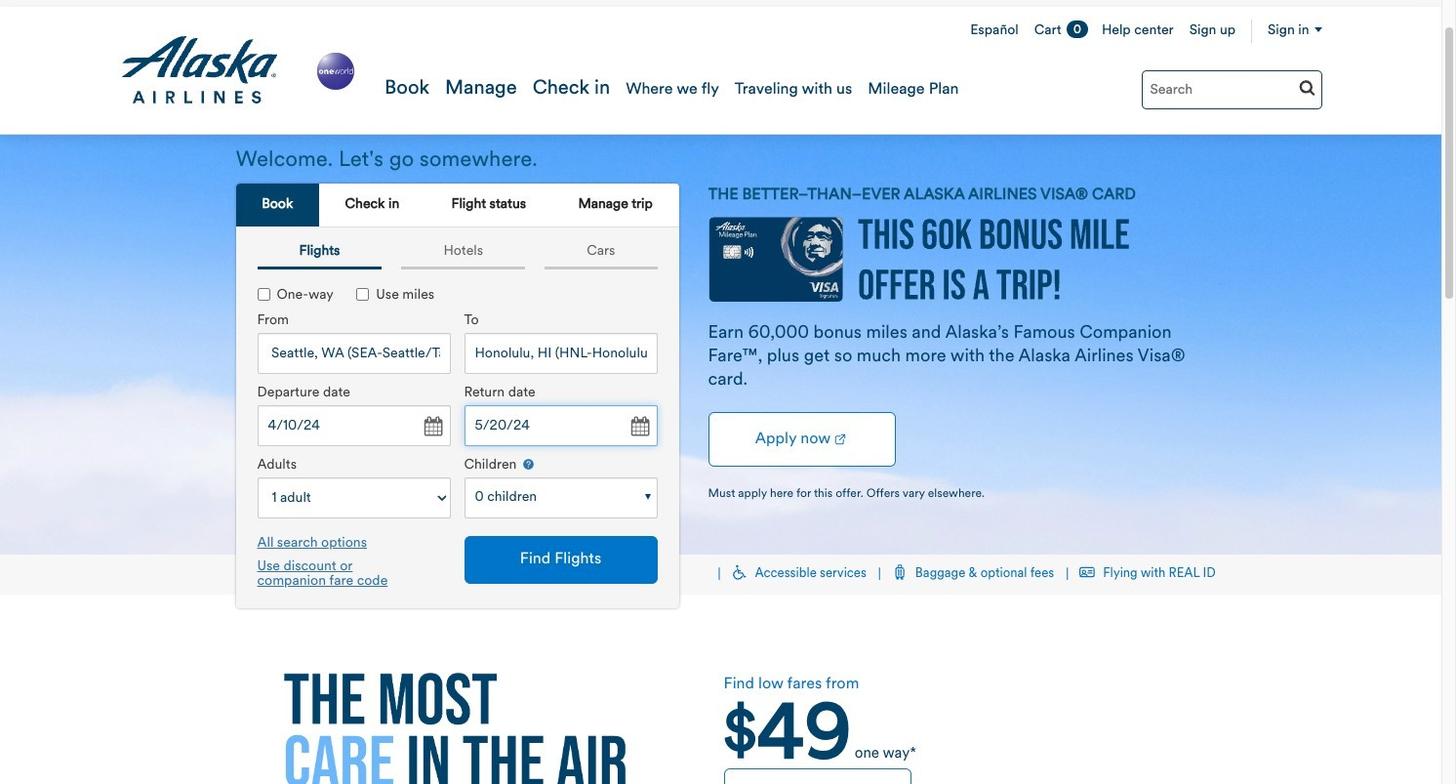 Task type: vqa. For each thing, say whether or not it's contained in the screenshot.
Search button icon
yes



Task type: describe. For each thing, give the bounding box(es) containing it.
search button image
[[1299, 79, 1316, 96]]

open datepicker image
[[418, 413, 446, 441]]

0 vertical spatial tab list
[[236, 184, 679, 228]]

oneworld logo image
[[313, 48, 358, 94]]

this 60k bonus mile offer is a trip. element
[[0, 135, 1442, 555]]



Task type: locate. For each thing, give the bounding box(es) containing it.
None text field
[[257, 333, 451, 374], [464, 333, 658, 374], [257, 333, 451, 374], [464, 333, 658, 374]]

the most care in the air starts here. element
[[236, 673, 675, 784]]

alaska airlines credit card. image
[[708, 217, 843, 313]]

Search text field
[[1142, 70, 1323, 109]]

alaska airlines logo image
[[120, 36, 279, 104]]

1 vertical spatial tab list
[[248, 237, 667, 270]]

form
[[243, 265, 664, 597]]

this 60k bonus mile offer is a trip. image
[[858, 218, 1129, 300]]

tab list
[[236, 184, 679, 228], [248, 237, 667, 270]]

None text field
[[257, 406, 451, 447], [464, 406, 658, 447], [257, 406, 451, 447], [464, 406, 658, 447]]

open datepicker image
[[625, 413, 653, 441]]

None checkbox
[[257, 288, 270, 301], [357, 288, 369, 301], [257, 288, 270, 301], [357, 288, 369, 301]]



